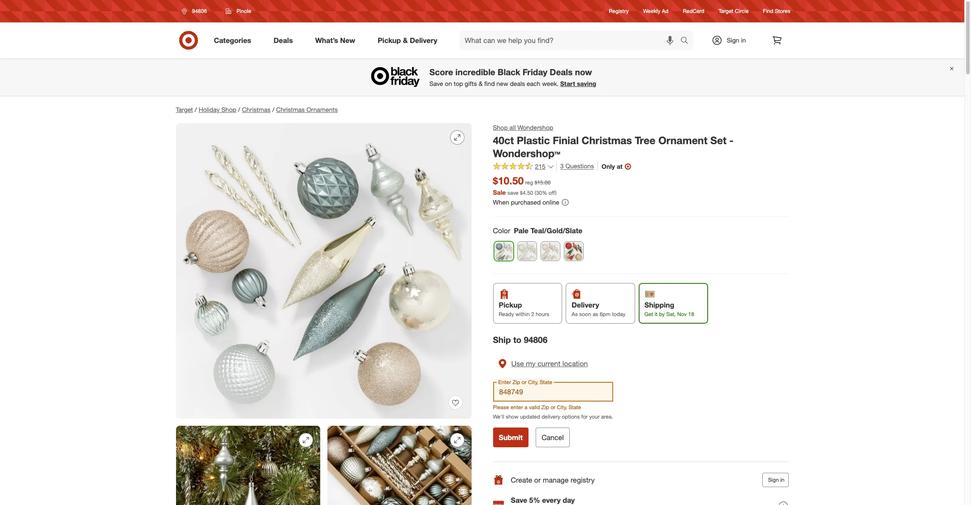 Task type: describe. For each thing, give the bounding box(es) containing it.
$10.50 reg $15.00 sale save $ 4.50 ( 30 % off )
[[493, 174, 557, 196]]

black
[[498, 67, 521, 77]]

zip
[[542, 404, 549, 411]]

6pm
[[600, 311, 611, 318]]

create
[[511, 476, 533, 485]]

each
[[527, 80, 541, 87]]

day
[[563, 496, 575, 505]]

pink/champagne image
[[541, 242, 560, 261]]

questions
[[566, 162, 594, 170]]

weekly
[[644, 8, 661, 15]]

city,
[[557, 404, 568, 411]]

sign in link
[[704, 30, 760, 50]]

ship to 94806
[[493, 335, 548, 345]]

target for target / holiday shop / christmas / christmas ornaments
[[176, 106, 193, 113]]

shipping
[[645, 301, 675, 310]]

sign in button
[[763, 473, 789, 488]]

ornament
[[659, 134, 708, 147]]

sale
[[493, 189, 506, 196]]

18
[[689, 311, 695, 318]]

a
[[525, 404, 528, 411]]

3
[[561, 162, 564, 170]]

target circle link
[[719, 7, 749, 15]]

for
[[582, 414, 588, 420]]

cancel button
[[536, 428, 570, 448]]

target for target circle
[[719, 8, 734, 15]]

-
[[730, 134, 734, 147]]

use my current location
[[512, 359, 588, 368]]

when
[[493, 199, 510, 206]]

in inside "button"
[[781, 477, 785, 484]]

your
[[590, 414, 600, 420]]

)
[[555, 190, 557, 196]]

or inside please enter a valid zip or city, state we'll show updated delivery options for your area.
[[551, 404, 556, 411]]

state
[[569, 404, 582, 411]]

now
[[575, 67, 592, 77]]

find stores link
[[764, 7, 791, 15]]

categories link
[[206, 30, 263, 50]]

score
[[430, 67, 453, 77]]

red/green/gold image
[[565, 242, 583, 261]]

delivery inside delivery as soon as 6pm today
[[572, 301, 600, 310]]

as
[[572, 311, 578, 318]]

deals link
[[266, 30, 304, 50]]

please
[[493, 404, 509, 411]]

pickup & delivery
[[378, 36, 438, 45]]

today
[[612, 311, 626, 318]]

teal/gold/slate
[[531, 226, 583, 235]]

1 horizontal spatial christmas
[[276, 106, 305, 113]]

wondershop™
[[493, 147, 561, 159]]

plastic
[[517, 134, 550, 147]]

find
[[764, 8, 774, 15]]

top
[[454, 80, 463, 87]]

saving
[[577, 80, 597, 87]]

ship
[[493, 335, 511, 345]]

enter
[[511, 404, 523, 411]]

location
[[563, 359, 588, 368]]

target / holiday shop / christmas / christmas ornaments
[[176, 106, 338, 113]]

3 / from the left
[[272, 106, 275, 113]]

0 vertical spatial shop
[[222, 106, 236, 113]]

it
[[655, 311, 658, 318]]

wondershop
[[518, 124, 554, 131]]

find stores
[[764, 8, 791, 15]]

0 horizontal spatial or
[[535, 476, 541, 485]]

off
[[549, 190, 555, 196]]

pale teal/gold/slate image
[[495, 242, 513, 261]]

search button
[[677, 30, 698, 52]]

gifts
[[465, 80, 477, 87]]

image gallery element
[[176, 123, 472, 506]]

deals inside score incredible black friday deals now save on top gifts & find new deals each week. start saving
[[550, 67, 573, 77]]

94806 button
[[176, 3, 216, 19]]

pinole
[[237, 8, 251, 14]]

4.50
[[523, 190, 534, 196]]

weekly ad
[[644, 8, 669, 15]]

0 horizontal spatial christmas
[[242, 106, 271, 113]]

candy champagne image
[[518, 242, 537, 261]]

2 / from the left
[[238, 106, 240, 113]]

within
[[516, 311, 530, 318]]

What can we help you find? suggestions appear below search field
[[460, 30, 683, 50]]

save 5% every day
[[511, 496, 575, 505]]

sign inside "button"
[[769, 477, 779, 484]]

only
[[602, 163, 615, 170]]

holiday
[[199, 106, 220, 113]]

215
[[535, 163, 546, 170]]

please enter a valid zip or city, state we'll show updated delivery options for your area.
[[493, 404, 613, 420]]

when purchased online
[[493, 199, 560, 206]]

shipping get it by sat, nov 18
[[645, 301, 695, 318]]

holiday shop link
[[199, 106, 236, 113]]

registry
[[571, 476, 595, 485]]

pinole button
[[220, 3, 257, 19]]



Task type: locate. For each thing, give the bounding box(es) containing it.
save
[[508, 190, 519, 196]]

40ct
[[493, 134, 514, 147]]

or
[[551, 404, 556, 411], [535, 476, 541, 485]]

christmas up only
[[582, 134, 632, 147]]

0 vertical spatial delivery
[[410, 36, 438, 45]]

christmas link
[[242, 106, 271, 113]]

0 vertical spatial pickup
[[378, 36, 401, 45]]

& inside score incredible black friday deals now save on top gifts & find new deals each week. start saving
[[479, 80, 483, 87]]

0 horizontal spatial sign
[[727, 36, 740, 44]]

5%
[[530, 496, 541, 505]]

by
[[660, 311, 665, 318]]

3 questions link
[[557, 162, 594, 172]]

0 horizontal spatial target
[[176, 106, 193, 113]]

save left 'on'
[[430, 80, 443, 87]]

/
[[195, 106, 197, 113], [238, 106, 240, 113], [272, 106, 275, 113]]

0 horizontal spatial in
[[742, 36, 746, 44]]

shop
[[222, 106, 236, 113], [493, 124, 508, 131]]

at
[[617, 163, 623, 170]]

1 horizontal spatial target
[[719, 8, 734, 15]]

deals up the start
[[550, 67, 573, 77]]

0 horizontal spatial deals
[[274, 36, 293, 45]]

1 vertical spatial deals
[[550, 67, 573, 77]]

delivery up soon
[[572, 301, 600, 310]]

/ left christmas link
[[238, 106, 240, 113]]

only at
[[602, 163, 623, 170]]

0 horizontal spatial 94806
[[192, 8, 207, 14]]

1 horizontal spatial delivery
[[572, 301, 600, 310]]

registry link
[[609, 7, 629, 15]]

1 vertical spatial in
[[781, 477, 785, 484]]

0 horizontal spatial shop
[[222, 106, 236, 113]]

0 vertical spatial 94806
[[192, 8, 207, 14]]

215 link
[[493, 162, 555, 173]]

pickup inside pickup ready within 2 hours
[[499, 301, 522, 310]]

christmas ornaments link
[[276, 106, 338, 113]]

we'll
[[493, 414, 505, 420]]

30
[[536, 190, 542, 196]]

or right zip
[[551, 404, 556, 411]]

purchased
[[511, 199, 541, 206]]

on
[[445, 80, 452, 87]]

new
[[340, 36, 356, 45]]

0 horizontal spatial &
[[403, 36, 408, 45]]

pickup ready within 2 hours
[[499, 301, 550, 318]]

start
[[561, 80, 576, 87]]

1 horizontal spatial or
[[551, 404, 556, 411]]

94806
[[192, 8, 207, 14], [524, 335, 548, 345]]

submit
[[499, 433, 523, 442]]

1 / from the left
[[195, 106, 197, 113]]

delivery up score
[[410, 36, 438, 45]]

christmas left ornaments
[[276, 106, 305, 113]]

1 vertical spatial sign
[[769, 477, 779, 484]]

friday
[[523, 67, 548, 77]]

create or manage registry
[[511, 476, 595, 485]]

1 horizontal spatial deals
[[550, 67, 573, 77]]

1 vertical spatial target
[[176, 106, 193, 113]]

1 horizontal spatial pickup
[[499, 301, 522, 310]]

redcard
[[683, 8, 705, 15]]

tree
[[635, 134, 656, 147]]

1 vertical spatial save
[[511, 496, 528, 505]]

as
[[593, 311, 599, 318]]

0 vertical spatial target
[[719, 8, 734, 15]]

1 vertical spatial or
[[535, 476, 541, 485]]

1 horizontal spatial in
[[781, 477, 785, 484]]

finial
[[553, 134, 579, 147]]

1 vertical spatial delivery
[[572, 301, 600, 310]]

shop left all
[[493, 124, 508, 131]]

save left the 5%
[[511, 496, 528, 505]]

1 horizontal spatial sign
[[769, 477, 779, 484]]

1 vertical spatial sign in
[[769, 477, 785, 484]]

what's new link
[[308, 30, 367, 50]]

pickup for &
[[378, 36, 401, 45]]

0 vertical spatial sign in
[[727, 36, 746, 44]]

94806 inside dropdown button
[[192, 8, 207, 14]]

$15.00
[[535, 179, 551, 186]]

/ right christmas link
[[272, 106, 275, 113]]

incredible
[[456, 67, 496, 77]]

area.
[[602, 414, 613, 420]]

target inside target circle link
[[719, 8, 734, 15]]

2 horizontal spatial /
[[272, 106, 275, 113]]

2 horizontal spatial christmas
[[582, 134, 632, 147]]

what's new
[[315, 36, 356, 45]]

my
[[526, 359, 536, 368]]

$10.50
[[493, 174, 524, 187]]

valid
[[529, 404, 540, 411]]

0 vertical spatial or
[[551, 404, 556, 411]]

submit button
[[493, 428, 529, 448]]

use
[[512, 359, 524, 368]]

show
[[506, 414, 519, 420]]

current
[[538, 359, 561, 368]]

1 horizontal spatial 94806
[[524, 335, 548, 345]]

save
[[430, 80, 443, 87], [511, 496, 528, 505]]

1 horizontal spatial save
[[511, 496, 528, 505]]

in
[[742, 36, 746, 44], [781, 477, 785, 484]]

target circle
[[719, 8, 749, 15]]

deals inside deals link
[[274, 36, 293, 45]]

or right 'create'
[[535, 476, 541, 485]]

christmas right holiday shop link
[[242, 106, 271, 113]]

pickup inside pickup & delivery link
[[378, 36, 401, 45]]

0 vertical spatial deals
[[274, 36, 293, 45]]

94806 right to
[[524, 335, 548, 345]]

1 horizontal spatial sign in
[[769, 477, 785, 484]]

color
[[493, 226, 511, 235]]

christmas inside shop all wondershop 40ct plastic finial christmas tree ornament set - wondershop™
[[582, 134, 632, 147]]

40ct plastic finial christmas tree ornament set - wondershop™, 2 of 7 image
[[176, 426, 320, 506]]

get
[[645, 311, 654, 318]]

0 vertical spatial sign
[[727, 36, 740, 44]]

weekly ad link
[[644, 7, 669, 15]]

search
[[677, 37, 698, 46]]

0 horizontal spatial save
[[430, 80, 443, 87]]

0 horizontal spatial /
[[195, 106, 197, 113]]

ready
[[499, 311, 514, 318]]

color pale teal/gold/slate
[[493, 226, 583, 235]]

1 horizontal spatial shop
[[493, 124, 508, 131]]

target left circle
[[719, 8, 734, 15]]

ad
[[662, 8, 669, 15]]

0 vertical spatial save
[[430, 80, 443, 87]]

stores
[[775, 8, 791, 15]]

1 vertical spatial pickup
[[499, 301, 522, 310]]

manage
[[543, 476, 569, 485]]

what's
[[315, 36, 338, 45]]

nov
[[678, 311, 687, 318]]

shop right holiday
[[222, 106, 236, 113]]

None text field
[[493, 382, 613, 402]]

94806 left 'pinole' "dropdown button"
[[192, 8, 207, 14]]

40ct plastic finial christmas tree ornament set - wondershop™, 1 of 7 image
[[176, 123, 472, 419]]

1 horizontal spatial /
[[238, 106, 240, 113]]

target left holiday
[[176, 106, 193, 113]]

shop inside shop all wondershop 40ct plastic finial christmas tree ornament set - wondershop™
[[493, 124, 508, 131]]

pale
[[514, 226, 529, 235]]

0 horizontal spatial pickup
[[378, 36, 401, 45]]

every
[[542, 496, 561, 505]]

reg
[[526, 179, 533, 186]]

ornaments
[[307, 106, 338, 113]]

1 vertical spatial shop
[[493, 124, 508, 131]]

pickup up ready
[[499, 301, 522, 310]]

40ct plastic finial christmas tree ornament set - wondershop™, 3 of 7 image
[[327, 426, 472, 506]]

circle
[[735, 8, 749, 15]]

redcard link
[[683, 7, 705, 15]]

0 horizontal spatial sign in
[[727, 36, 746, 44]]

new
[[497, 80, 509, 87]]

0 vertical spatial in
[[742, 36, 746, 44]]

sign in inside "button"
[[769, 477, 785, 484]]

1 horizontal spatial &
[[479, 80, 483, 87]]

0 vertical spatial &
[[403, 36, 408, 45]]

week.
[[542, 80, 559, 87]]

(
[[535, 190, 536, 196]]

save inside score incredible black friday deals now save on top gifts & find new deals each week. start saving
[[430, 80, 443, 87]]

pickup right the new
[[378, 36, 401, 45]]

/ right target link
[[195, 106, 197, 113]]

updated
[[520, 414, 541, 420]]

deals
[[274, 36, 293, 45], [550, 67, 573, 77]]

online
[[543, 199, 560, 206]]

all
[[510, 124, 516, 131]]

to
[[514, 335, 522, 345]]

pickup for ready
[[499, 301, 522, 310]]

sign
[[727, 36, 740, 44], [769, 477, 779, 484]]

shop all wondershop 40ct plastic finial christmas tree ornament set - wondershop™
[[493, 124, 734, 159]]

2
[[532, 311, 535, 318]]

0 horizontal spatial delivery
[[410, 36, 438, 45]]

sat,
[[667, 311, 676, 318]]

set
[[711, 134, 727, 147]]

1 vertical spatial &
[[479, 80, 483, 87]]

options
[[562, 414, 580, 420]]

deals left what's
[[274, 36, 293, 45]]

soon
[[580, 311, 592, 318]]

1 vertical spatial 94806
[[524, 335, 548, 345]]

target
[[719, 8, 734, 15], [176, 106, 193, 113]]



Task type: vqa. For each thing, say whether or not it's contained in the screenshot.
4 Ideas
no



